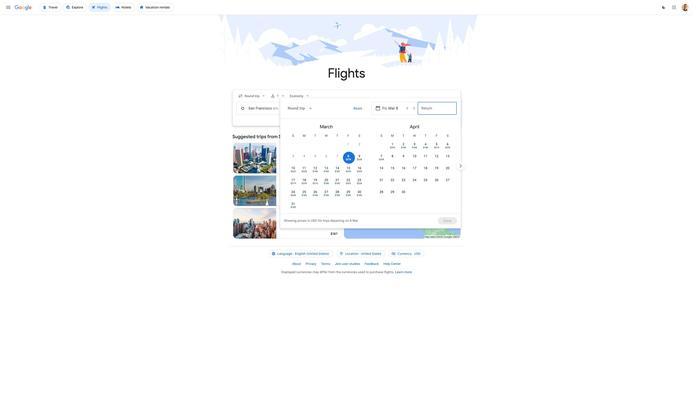 Task type: vqa. For each thing, say whether or not it's contained in the screenshot.
an
no



Task type: describe. For each thing, give the bounding box(es) containing it.
change appearance image
[[658, 2, 669, 13]]

tuesday, march 12, 2024 element
[[313, 166, 317, 171]]

wednesday, april 3, 2024 element
[[414, 142, 416, 147]]

saturday, april 13, 2024 element
[[446, 154, 450, 159]]

thursday, april 11, 2024 element
[[424, 154, 428, 159]]

row up 'wednesday, march 27, 2024' element
[[288, 176, 365, 189]]

saturday, april 27, 2024 element
[[446, 178, 450, 183]]

frontier, spirit, and sun country airlines image
[[280, 189, 284, 193]]

saturday, march 9, 2024 element
[[359, 154, 360, 159]]

, 186 us dollars element for the tuesday, april 2, 2024 element at the right of page
[[401, 147, 406, 149]]

swap origin and destination. image
[[299, 106, 305, 111]]

, 185 us dollars element for saturday, march 30, 2024 element
[[357, 195, 362, 197]]

friday, april 5, 2024 element
[[436, 142, 438, 147]]

, 185 us dollars element for thursday, march 21, 2024 element
[[335, 183, 340, 185]]

sunday, april 7, 2024 element
[[381, 154, 382, 159]]

, 186 us dollars element for thursday, april 4, 2024 element
[[423, 147, 428, 149]]

sunday, april 21, 2024 element
[[380, 178, 383, 183]]

friday, april 12, 2024 element
[[435, 154, 439, 159]]

monday, april 1, 2024 element
[[392, 142, 393, 147]]

tuesday, march 26, 2024 element
[[313, 190, 317, 195]]

, 218 us dollars element
[[434, 147, 439, 149]]

friday, march 29, 2024 element
[[347, 190, 350, 195]]

, 279 us dollars element for friday, march 8, 2024, departure date. element
[[346, 159, 351, 161]]

saturday, march 16, 2024 element
[[358, 166, 361, 171]]

thursday, march 7, 2024 element
[[336, 154, 338, 159]]

, 228 us dollars element for saturday, march 23, 2024 element
[[357, 183, 362, 185]]

187 US dollars text field
[[331, 232, 338, 236]]

thursday, april 4, 2024 element
[[425, 142, 427, 147]]

, 186 us dollars element for wednesday, april 3, 2024 element
[[412, 147, 417, 149]]

wednesday, march 13, 2024 element
[[324, 166, 328, 171]]

sunday, april 28, 2024 element
[[380, 190, 383, 195]]

, 210 us dollars element
[[313, 183, 318, 185]]

thursday, march 14, 2024 element
[[336, 166, 339, 171]]

, 185 us dollars element for friday, march 29, 2024 element
[[346, 195, 351, 197]]

sunday, march 10, 2024 element
[[291, 166, 295, 171]]

grid inside flight search box
[[282, 121, 459, 216]]

, 203 us dollars element
[[346, 183, 351, 185]]

wednesday, march 6, 2024 element
[[325, 154, 327, 159]]

frontier image
[[280, 157, 284, 160]]

monday, april 29, 2024 element
[[391, 190, 394, 195]]

saturday, march 23, 2024 element
[[358, 178, 361, 183]]

sunday, march 3, 2024 element
[[292, 154, 294, 159]]

wednesday, april 24, 2024 element
[[413, 178, 416, 183]]

row up wednesday, april 17, 2024 element
[[376, 152, 453, 165]]

sunday, march 17, 2024 element
[[291, 178, 295, 183]]

tuesday, april 2, 2024 element
[[403, 142, 405, 147]]

friday, march 22, 2024 element
[[347, 178, 350, 183]]

row down monday, april 22, 2024 element
[[376, 188, 409, 201]]

sunday, april 14, 2024 element
[[380, 166, 383, 171]]

sunday, march 24, 2024 element
[[291, 190, 295, 195]]

friday, march 1, 2024 element
[[347, 142, 349, 147]]

wednesday, april 10, 2024 element
[[413, 154, 416, 159]]

saturday, april 6, 2024 element
[[447, 142, 449, 147]]

wednesday, march 20, 2024 element
[[324, 178, 328, 183]]

row up wednesday, march 20, 2024 element
[[288, 164, 365, 177]]

saturday, march 2, 2024 element
[[359, 142, 360, 147]]

thursday, march 21, 2024 element
[[336, 178, 339, 183]]

, 186 us dollars element for tuesday, march 26, 2024 "element"
[[313, 195, 318, 197]]

, 185 us dollars element for thursday, march 28, 2024 element
[[335, 195, 340, 197]]

56 US dollars text field
[[332, 167, 338, 171]]

, 186 us dollars element for 'tuesday, march 12, 2024' element
[[313, 171, 318, 173]]

monday, april 8, 2024 element
[[392, 154, 393, 159]]



Task type: locate. For each thing, give the bounding box(es) containing it.
frontier image
[[280, 222, 284, 226]]

friday, april 26, 2024 element
[[435, 178, 439, 183]]

row up wednesday, april 24, 2024 element
[[376, 164, 453, 177]]

1 vertical spatial , 248 us dollars element
[[291, 195, 296, 197]]

sunday, march 31, 2024 element
[[291, 202, 295, 206]]

monday, april 22, 2024 element
[[391, 178, 394, 183]]

, 248 us dollars element for sunday, april 7, 2024 element
[[379, 159, 384, 161]]

, 186 us dollars element up wednesday, april 10, 2024 element
[[412, 147, 417, 149]]

, 228 us dollars element up saturday, march 16, 2024 element
[[357, 159, 362, 161]]

, 228 us dollars element up monday, march 18, 2024 element
[[302, 171, 307, 173]]

, 186 us dollars element right tuesday, march 26, 2024 "element"
[[324, 195, 329, 197]]

saturday, march 30, 2024 element
[[358, 190, 361, 195]]

, 186 us dollars element up tuesday, april 9, 2024 element
[[401, 147, 406, 149]]

, 248 us dollars element for sunday, march 24, 2024 element
[[291, 195, 296, 197]]

, 185 us dollars element down sunday, march 24, 2024 element
[[291, 206, 296, 209]]

, 185 us dollars element for sunday, march 31, 2024 element at the left
[[291, 206, 296, 209]]

, 185 us dollars element right friday, march 29, 2024 element
[[357, 195, 362, 197]]

, 248 us dollars element up sunday, april 14, 2024 element at the right
[[379, 159, 384, 161]]

saturday, april 20, 2024 element
[[446, 166, 450, 171]]

tuesday, april 23, 2024 element
[[402, 178, 405, 183]]

, 186 us dollars element right "monday, march 25, 2024" element
[[313, 195, 318, 197]]

row up thursday, april 11, 2024 element
[[387, 138, 453, 153]]

, 209 us dollars element up friday, march 22, 2024 element
[[346, 171, 351, 173]]

row down wednesday, april 17, 2024 element
[[376, 176, 453, 189]]

monday, march 4, 2024 element
[[303, 154, 305, 159]]

2 , 209 us dollars element from the left
[[357, 171, 362, 173]]

monday, march 18, 2024 element
[[302, 178, 306, 183]]

, 248 us dollars element
[[379, 159, 384, 161], [291, 195, 296, 197]]

wednesday, march 27, 2024 element
[[324, 190, 328, 195]]

monday, april 15, 2024 element
[[391, 166, 394, 171]]

thursday, april 18, 2024 element
[[424, 166, 428, 171]]

, 248 us dollars element up sunday, march 31, 2024 element at the left
[[291, 195, 296, 197]]

, 186 us dollars element for wednesday, march 20, 2024 element
[[324, 183, 329, 185]]

1 vertical spatial , 279 us dollars element
[[291, 183, 296, 185]]

thursday, april 25, 2024 element
[[424, 178, 428, 183]]

wednesday, april 17, 2024 element
[[413, 166, 416, 171]]

Return text field
[[421, 102, 453, 115]]

, 209 us dollars element for 'friday, march 15, 2024' element
[[346, 171, 351, 173]]

, 186 us dollars element for 'wednesday, march 27, 2024' element
[[324, 195, 329, 197]]

, 185 us dollars element up thursday, march 21, 2024 element
[[335, 171, 340, 173]]

monday, march 11, 2024 element
[[302, 166, 306, 171]]

, 239 us dollars element
[[302, 183, 307, 185]]

row down wednesday, march 20, 2024 element
[[288, 188, 365, 201]]

, 279 us dollars element for "sunday, march 17, 2024" element
[[291, 183, 296, 185]]

1 vertical spatial , 228 us dollars element
[[302, 171, 307, 173]]

thursday, march 28, 2024 element
[[336, 190, 339, 195]]

row group
[[282, 121, 370, 213], [370, 121, 459, 212]]

2 vertical spatial , 228 us dollars element
[[357, 183, 362, 185]]

, 279 us dollars element
[[346, 159, 351, 161], [291, 183, 296, 185]]

0 horizontal spatial , 279 us dollars element
[[291, 183, 296, 185]]

, 209 us dollars element for saturday, march 16, 2024 element
[[357, 171, 362, 173]]

2 row group from the left
[[370, 121, 459, 212]]

Departure text field
[[382, 102, 414, 115], [382, 102, 404, 115]]

, 204 us dollars element
[[390, 147, 395, 149]]

0 vertical spatial , 279 us dollars element
[[346, 159, 351, 161]]

, 186 us dollars element up 'wednesday, march 27, 2024' element
[[324, 183, 329, 185]]

row up the saturday, march 9, 2024 element
[[343, 138, 365, 153]]

, 186 us dollars element up thursday, april 11, 2024 element
[[423, 147, 428, 149]]

suggested trips from san francisco region
[[233, 132, 461, 241]]

1 row group from the left
[[282, 121, 370, 213]]

1 horizontal spatial , 279 us dollars element
[[346, 159, 351, 161]]

, 185 us dollars element
[[324, 171, 329, 173], [335, 171, 340, 173], [335, 183, 340, 185], [302, 195, 307, 197], [335, 195, 340, 197], [346, 195, 351, 197], [357, 195, 362, 197], [291, 206, 296, 209]]

, 209 us dollars element up saturday, march 23, 2024 element
[[357, 171, 362, 173]]

tuesday, april 9, 2024 element
[[403, 154, 405, 159]]

row
[[343, 138, 365, 153], [387, 138, 453, 153], [288, 152, 365, 165], [376, 152, 453, 165], [288, 164, 365, 177], [376, 164, 453, 177], [288, 176, 365, 189], [376, 176, 453, 189], [288, 188, 365, 201], [376, 188, 409, 201]]

tuesday, april 30, 2024 element
[[402, 190, 405, 195]]

, 208 us dollars element
[[445, 147, 450, 149]]

Return text field
[[421, 102, 453, 115]]

, 220 us dollars element
[[291, 171, 296, 173]]

, 186 us dollars element up tuesday, march 19, 2024 element
[[313, 171, 318, 173]]

, 228 us dollars element up saturday, march 30, 2024 element
[[357, 183, 362, 185]]

row up wednesday, march 13, 2024 element
[[288, 152, 365, 165]]

, 209 us dollars element
[[346, 171, 351, 173], [357, 171, 362, 173]]

, 185 us dollars element for "monday, march 25, 2024" element
[[302, 195, 307, 197]]

next image
[[455, 161, 466, 172]]

, 228 us dollars element for monday, march 11, 2024 element
[[302, 171, 307, 173]]

grid
[[282, 121, 459, 216]]

, 186 us dollars element
[[401, 147, 406, 149], [412, 147, 417, 149], [423, 147, 428, 149], [313, 171, 318, 173], [324, 183, 329, 185], [313, 195, 318, 197], [324, 195, 329, 197]]

, 228 us dollars element for the saturday, march 9, 2024 element
[[357, 159, 362, 161]]

main menu image
[[6, 5, 11, 10]]

, 185 us dollars element up wednesday, march 20, 2024 element
[[324, 171, 329, 173]]

monday, march 25, 2024 element
[[302, 190, 306, 195]]

tuesday, april 16, 2024 element
[[402, 166, 405, 171]]

0 horizontal spatial , 209 us dollars element
[[346, 171, 351, 173]]

Where from? San Francisco SFO text field
[[236, 102, 301, 115]]

tuesday, march 5, 2024 element
[[314, 154, 316, 159]]

None field
[[236, 92, 268, 100], [288, 92, 312, 100], [284, 103, 316, 114], [236, 92, 268, 100], [288, 92, 312, 100], [284, 103, 316, 114]]

, 185 us dollars element up thursday, march 28, 2024 element
[[335, 183, 340, 185]]

1 , 209 us dollars element from the left
[[346, 171, 351, 173]]

1 horizontal spatial , 209 us dollars element
[[357, 171, 362, 173]]

 image
[[296, 221, 297, 226]]

, 279 us dollars element up 'friday, march 15, 2024' element
[[346, 159, 351, 161]]

tuesday, march 19, 2024 element
[[313, 178, 317, 183]]

, 185 us dollars element right 'wednesday, march 27, 2024' element
[[335, 195, 340, 197]]

, 185 us dollars element right thursday, march 28, 2024 element
[[346, 195, 351, 197]]

0 vertical spatial , 248 us dollars element
[[379, 159, 384, 161]]

, 279 us dollars element up sunday, march 24, 2024 element
[[291, 183, 296, 185]]

Flight search field
[[229, 90, 466, 229]]

, 185 us dollars element for wednesday, march 13, 2024 element
[[324, 171, 329, 173]]

, 228 us dollars element
[[357, 159, 362, 161], [302, 171, 307, 173], [357, 183, 362, 185]]

, 185 us dollars element for thursday, march 14, 2024 element
[[335, 171, 340, 173]]

0 horizontal spatial , 248 us dollars element
[[291, 195, 296, 197]]

0 vertical spatial , 228 us dollars element
[[357, 159, 362, 161]]

friday, april 19, 2024 element
[[435, 166, 439, 171]]

, 185 us dollars element right sunday, march 24, 2024 element
[[302, 195, 307, 197]]

friday, march 15, 2024 element
[[347, 166, 350, 171]]

1 horizontal spatial , 248 us dollars element
[[379, 159, 384, 161]]

friday, march 8, 2024, departure date. element
[[347, 154, 349, 159]]



